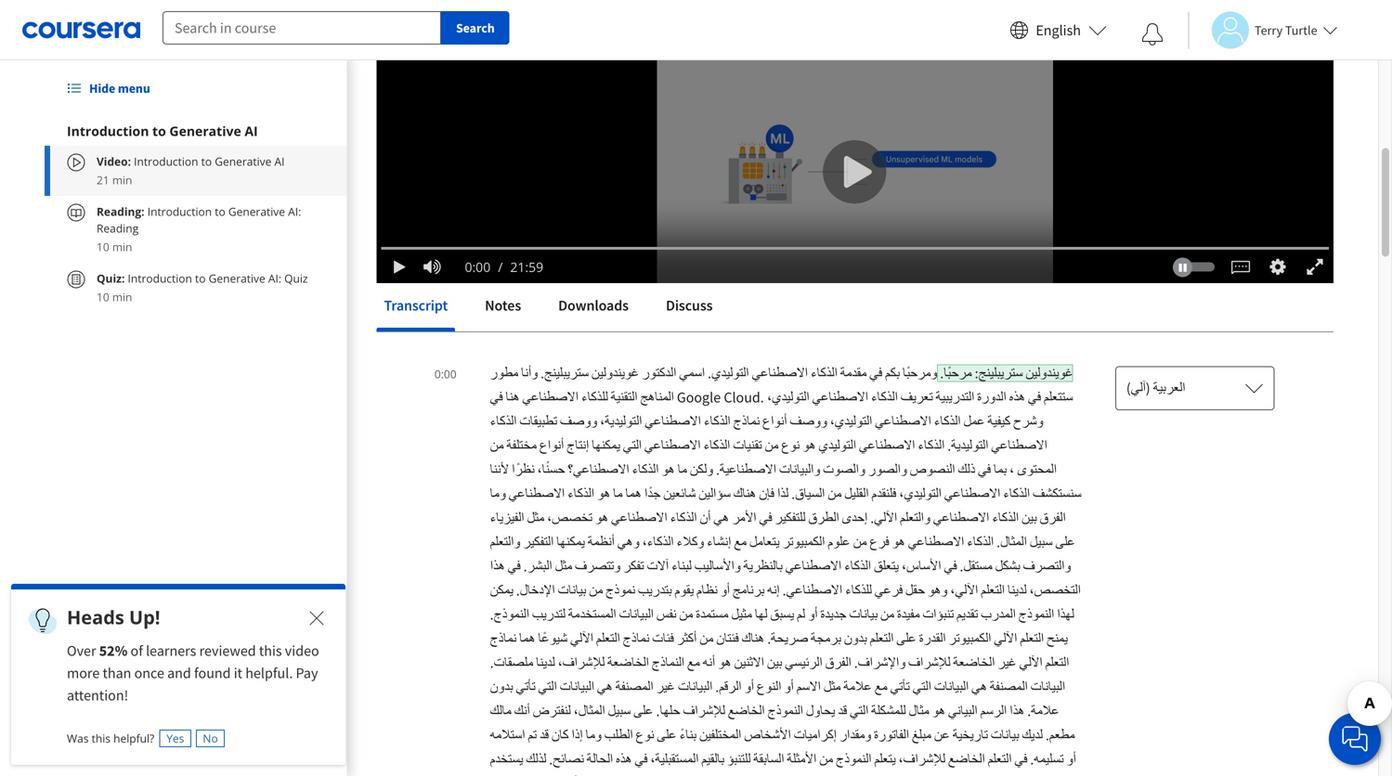 Task type: describe. For each thing, give the bounding box(es) containing it.
في right الأمر
[[759, 509, 772, 528]]

استلامه
[[490, 726, 525, 745]]

التعلم inside مستمدة من نفس البيانات المستخدمة لتدريب النموذج. يمنح التعلم الآلي الكمبيوتر
[[1020, 630, 1044, 648]]

المثال.
[[997, 533, 1027, 552]]

مختلفة
[[507, 437, 537, 455]]

الاصطناعي down نظرًا
[[509, 485, 565, 503]]

غير inside هما نماذج التعلم الآلي غير الخاضعة للإشراف والإشراف.
[[998, 654, 1017, 672]]

التعلم down مستمدة من نفس البيانات المستخدمة لتدريب النموذج. button
[[596, 630, 620, 648]]

من left القليل
[[828, 485, 841, 503]]

found
[[194, 664, 231, 683]]

نماذج for أنواع
[[733, 412, 760, 431]]

الاصطناعي up والصور
[[859, 437, 915, 455]]

في left تسليمه.
[[1015, 750, 1027, 769]]

10 min
[[97, 239, 132, 254]]

غويندولين ستريبلينج: مرحبًا. button
[[937, 364, 1073, 383]]

أو inside هو أنه مع النماذج الخاضعة للإشراف، لدينا ملصقات. البيانات المصنفة هي البيانات التي تأتي مع علامة مثل الاسم أو النوع
[[784, 678, 794, 697]]

0 vertical spatial ما
[[678, 461, 687, 479]]

up!
[[129, 605, 160, 630]]

العربية (آلي)
[[1126, 379, 1185, 398]]

play image
[[390, 259, 409, 274]]

النموذج inside لذلك يستخدم النموذج هنا إجمالي مبلغ الفاتورة
[[1018, 775, 1053, 776]]

الأمثلة
[[787, 750, 816, 769]]

ما هو الذكاء الاصطناعي وما الفرق بين الذكاء الاصطناعي
[[490, 485, 1066, 528]]

المدرب
[[981, 606, 1016, 624]]

وهو
[[928, 581, 947, 600]]

هنا inside مطور المناهج التقنية للذكاء الاصطناعي هنا في google cloud. ستتعلم في هذه الدورة التدريبية تعريف الذكاء الاصطناعي التوليدي، وشرح كيفية عمل الذكاء الاصطناعي التوليدي، ووصف
[[506, 388, 519, 407]]

مثل الفيزياء على سبيل المثال. button
[[490, 509, 1075, 552]]

0 horizontal spatial للإشراف
[[683, 702, 725, 721]]

ومرحبًا بكم في مقدمة الذكاء الاصطناعي التوليدي.
[[705, 364, 937, 383]]

generative inside dropdown button
[[169, 122, 241, 140]]

التي inside هو أنه مع النماذج الخاضعة للإشراف، لدينا ملصقات. البيانات المصنفة هي البيانات التي تأتي مع علامة مثل الاسم أو النوع
[[913, 678, 931, 697]]

pay
[[296, 664, 318, 683]]

coursera image
[[22, 15, 140, 45]]

ستريبلينج.
[[541, 364, 589, 383]]

الخاضعة inside هو أنه مع النماذج الخاضعة للإشراف، لدينا ملصقات. البيانات المصنفة هي البيانات التي تأتي مع علامة مثل الاسم أو النوع
[[608, 654, 649, 672]]

الفرق inside ما هو الذكاء الاصطناعي وما الفرق بين الذكاء الاصطناعي
[[1040, 509, 1066, 528]]

الإدخال.
[[516, 581, 555, 600]]

لبناء آلات تفكر وتتصرف مثل البشر. button
[[521, 557, 692, 576]]

يتعلم
[[874, 750, 896, 769]]

ومقدار
[[840, 726, 871, 745]]

ومرحبًا بكم في مقدمة الذكاء الاصطناعي التوليدي. button
[[705, 364, 937, 383]]

إكراميات
[[794, 726, 837, 745]]

التوليدية.
[[948, 437, 988, 455]]

2 horizontal spatial مع
[[875, 678, 887, 697]]

للإشراف inside هما نماذج التعلم الآلي غير الخاضعة للإشراف والإشراف.
[[908, 654, 950, 672]]

english
[[1036, 21, 1081, 39]]

إحدى الطرق للتفكير في الأمر هي أن الذكاء الاصطناعي هو تخصص،
[[544, 509, 868, 528]]

في left بكم at top
[[870, 364, 882, 383]]

من right تقنيات
[[765, 437, 779, 455]]

البيانات غير المصنفة هي البيانات التي تأتي بدون علامة.
[[490, 678, 1059, 721]]

من right أكثر
[[700, 630, 713, 648]]

الاصطناعي down مقدمة
[[812, 388, 868, 407]]

الذكاء up النصوص
[[918, 437, 945, 455]]

نظام
[[697, 581, 717, 600]]

القدرة على التعلم بدون برمجة صريحة. هناك button
[[739, 630, 946, 648]]

تأتي inside the البيانات غير المصنفة هي البيانات التي تأتي بدون علامة.
[[516, 678, 535, 697]]

to inside video: introduction to generative ai 21 min
[[201, 154, 212, 169]]

1 vertical spatial هذا
[[1010, 702, 1024, 721]]

2 horizontal spatial ai
[[675, 102, 697, 135]]

برمجة
[[811, 630, 841, 648]]

no button
[[196, 730, 225, 748]]

0 vertical spatial قد
[[838, 702, 847, 721]]

نماذج for هما
[[490, 630, 516, 648]]

أو الرقم.
[[712, 678, 754, 697]]

0 horizontal spatial هذه
[[616, 750, 632, 769]]

الذكاء inside "تقنيات الذكاء الاصطناعي التي يمكنها إنتاج أنواع مختلفة من المحتوى"
[[704, 437, 730, 455]]

الاصطناعي down الذكاء الاصطناعي التوليدي،
[[933, 509, 989, 528]]

هما نماذج التعلم الآلي غير الخاضعة للإشراف والإشراف.
[[490, 630, 1069, 672]]

الاصطناعي down تعريف
[[875, 412, 931, 431]]

1 horizontal spatial للإشراف،
[[899, 750, 945, 769]]

المصنفة inside the البيانات غير المصنفة هي البيانات التي تأتي بدون علامة.
[[616, 678, 653, 697]]

21 minutes 59 seconds element
[[510, 258, 543, 276]]

هناك سؤالين شائعين جدًا هما button
[[623, 485, 756, 503]]

هذا الرسم البياني هو مثال للمشكلة
[[868, 702, 1024, 721]]

التعلم up والإشراف.
[[870, 630, 894, 648]]

terry
[[1255, 22, 1283, 39]]

لذا
[[777, 485, 788, 503]]

0 horizontal spatial الخاضع
[[728, 702, 765, 721]]

الذكاء left مقدمة
[[811, 364, 837, 383]]

البياني
[[948, 702, 977, 721]]

مالك
[[490, 702, 511, 721]]

الاثنين
[[734, 654, 764, 672]]

ai: inside introduction to generative ai: reading
[[288, 204, 301, 219]]

الآلي inside مستمدة من نفس البيانات المستخدمة لتدريب النموذج. يمنح التعلم الآلي الكمبيوتر
[[994, 630, 1017, 648]]

الذكاء up مستقل.
[[967, 533, 994, 552]]

المختلفين
[[699, 726, 741, 745]]

helpful?
[[113, 731, 154, 746]]

الآلي inside هما نماذج التعلم الآلي غير الخاضعة للإشراف والإشراف.
[[1019, 654, 1042, 672]]

أنك
[[514, 702, 530, 721]]

البيانات up المثال،
[[560, 678, 594, 697]]

غويندولين ستريبلينج: مرحبًا.
[[937, 364, 1073, 383]]

21:59
[[510, 258, 543, 276]]

هو right فرع
[[892, 533, 905, 552]]

hide menu
[[89, 80, 150, 97]]

البيانات المصنفة هي البيانات التي تأتي مع علامة مثل الاسم أو النوع button
[[754, 678, 1065, 697]]

1 vertical spatial بين
[[767, 654, 782, 672]]

الاصطناعي inside "تقنيات الذكاء الاصطناعي التي يمكنها إنتاج أنواع مختلفة من المحتوى"
[[645, 437, 701, 455]]

0 horizontal spatial نوع
[[636, 726, 654, 745]]

أو right نظام
[[720, 581, 730, 600]]

للإشراف، inside هو أنه مع النماذج الخاضعة للإشراف، لدينا ملصقات. البيانات المصنفة هي البيانات التي تأتي مع علامة مثل الاسم أو النوع
[[558, 654, 605, 672]]

من inside مستمدة من نفس البيانات المستخدمة لتدريب النموذج. يمنح التعلم الآلي الكمبيوتر
[[679, 606, 693, 624]]

1 horizontal spatial هما
[[626, 485, 641, 503]]

التفكير
[[523, 533, 554, 552]]

quiz: introduction to generative ai: quiz 10 min
[[97, 271, 308, 305]]

هما نماذج التعلم الآلي غير الخاضعة للإشراف والإشراف. button
[[490, 630, 1069, 672]]

في left المستقبلية،
[[635, 750, 648, 769]]

تقنيات
[[733, 437, 762, 455]]

فئتان من أكثر فئات نماذج التعلم الآلي شيوعًا button
[[535, 630, 739, 648]]

المستخدمة
[[568, 606, 616, 624]]

اسمي
[[679, 364, 705, 383]]

1 horizontal spatial نوع
[[782, 437, 800, 455]]

التعلم inside هما نماذج التعلم الآلي غير الخاضعة للإشراف والإشراف.
[[1045, 654, 1069, 672]]

0 horizontal spatial التوليدي،
[[767, 388, 809, 407]]

في هذا التخصص، لدينا التعلم الآلي،
[[490, 557, 1081, 600]]

1 horizontal spatial نماذج
[[623, 630, 649, 648]]

introduction inside introduction to generative ai: reading
[[147, 204, 212, 219]]

في left بما
[[978, 461, 991, 479]]

هو inside ما هو الذكاء الاصطناعي وما الفرق بين الذكاء الاصطناعي
[[597, 485, 610, 503]]

التي inside "تقنيات الذكاء الاصطناعي التي يمكنها إنتاج أنواع مختلفة من المحتوى"
[[623, 437, 642, 455]]

البيانات up علامة.
[[1031, 678, 1065, 697]]

1 horizontal spatial مع
[[734, 533, 747, 552]]

الأمر
[[732, 509, 756, 528]]

أو left النوع
[[744, 678, 754, 697]]

تم
[[528, 726, 537, 745]]

الذكاء الاصطناعي التوليدي هو نوع من button
[[762, 437, 945, 455]]

ما inside ما هو الذكاء الاصطناعي وما الفرق بين الذكاء الاصطناعي
[[613, 485, 623, 503]]

of
[[131, 642, 143, 660]]

من بيانات جديدة أو لم يسبق لها مثيل
[[728, 606, 894, 624]]

1 horizontal spatial الخاضع
[[948, 750, 985, 769]]

generative inside video: introduction to generative ai 21 min
[[215, 154, 272, 169]]

الاصطناعي down ذلك
[[944, 485, 1000, 503]]

introduction to generative ai button
[[67, 122, 325, 140]]

وما inside ما هو الذكاء الاصطناعي وما الفرق بين الذكاء الاصطناعي
[[490, 485, 506, 503]]

الكمبيوتر inside مستمدة من نفس البيانات المستخدمة لتدريب النموذج. يمنح التعلم الآلي الكمبيوتر
[[949, 630, 991, 648]]

في left مستقل.
[[944, 557, 957, 576]]

سبيل inside the مثل الفيزياء على سبيل المثال.
[[1030, 533, 1053, 552]]

جدًا
[[644, 485, 660, 503]]

كان
[[552, 726, 569, 745]]

0 vertical spatial مبلغ
[[912, 726, 931, 745]]

1 horizontal spatial introduction to generative ai
[[377, 102, 697, 135]]

and
[[167, 664, 191, 683]]

الذكاء up مختلفة
[[490, 412, 517, 431]]

للمشكلة
[[871, 702, 906, 721]]

الذكاء up تخصص،
[[568, 485, 594, 503]]

للتنبؤ بالقيم المستقبلية، في هذه الحالة نصائح. button
[[546, 750, 751, 769]]

الاصطناعي up "الاصطناعي."
[[785, 557, 841, 576]]

نموذج
[[606, 581, 635, 600]]

heads up! dialog
[[11, 584, 346, 765]]

على down مفيدة
[[897, 630, 916, 648]]

generative inside introduction to generative ai: reading
[[228, 204, 285, 219]]

بدون inside the البيانات غير المصنفة هي البيانات التي تأتي بدون علامة.
[[490, 678, 513, 697]]

0 horizontal spatial الآلي
[[570, 630, 593, 648]]

هذا inside في هذا التخصص، لدينا التعلم الآلي،
[[490, 557, 505, 576]]

1 10 from the top
[[97, 239, 109, 254]]

تقديم
[[957, 606, 978, 624]]

الاصطناعي up الأساس، on the bottom right of the page
[[908, 533, 964, 552]]

على inside the مثل الفيزياء على سبيل المثال.
[[1056, 533, 1075, 552]]

generative inside quiz: introduction to generative ai: quiz 10 min
[[209, 271, 265, 286]]

مستمدة من نفس البيانات المستخدمة لتدريب النموذج. يمنح التعلم الآلي الكمبيوتر
[[490, 606, 1068, 648]]

، بما في ذلك النصوص والصور والصوت والبيانات الاصطناعية.
[[713, 461, 1014, 479]]

فرعي
[[875, 581, 903, 600]]

والأساليب
[[694, 557, 741, 576]]

يسبق
[[770, 606, 794, 624]]

downloads button
[[551, 283, 636, 328]]

close image
[[306, 607, 328, 630]]

1 vertical spatial التوليدي،
[[830, 412, 872, 431]]

الاصطناعي up the وهي
[[611, 509, 667, 528]]

القدرة
[[919, 630, 946, 648]]

إنه برنامج أو نظام يقوم بتدريب نموذج من بيانات الإدخال. button
[[513, 581, 780, 600]]

سبيل inside على سبيل المثال، لنفترض أنك مالك مطعم.
[[608, 702, 631, 721]]

البيانات up the "هذا الرسم البياني هو مثال للمشكلة"
[[934, 678, 969, 697]]

introduction inside dropdown button
[[67, 122, 149, 140]]

المستقبلية،
[[650, 750, 699, 769]]

والصور
[[868, 461, 907, 479]]

notes
[[485, 296, 521, 315]]

هذا الرسم البياني هو مثال للمشكلة button
[[868, 702, 1024, 721]]

مستمدة
[[696, 606, 728, 624]]

الفاتورة inside لذلك يستخدم النموذج هنا إجمالي مبلغ الفاتورة
[[906, 775, 941, 776]]

يتعامل مع إنشاء وكلاء الذكاء،
[[639, 533, 779, 552]]

من left مفيدة
[[881, 606, 894, 624]]

من down وتتصرف
[[589, 581, 603, 600]]

إنشاء
[[707, 533, 731, 552]]

الذكاء up المثال.
[[992, 509, 1019, 528]]

وهي
[[618, 533, 639, 552]]

1 vertical spatial this
[[92, 731, 111, 746]]

الذكاء،
[[642, 533, 674, 552]]

فئتان
[[716, 630, 739, 648]]

بين inside ما هو الذكاء الاصطناعي وما الفرق بين الذكاء الاصطناعي
[[1022, 509, 1037, 528]]

to inside introduction to generative ai: reading
[[215, 204, 225, 219]]

هو up شائعين
[[662, 461, 675, 479]]

الاصطناعي up cloud.
[[752, 364, 808, 383]]

البيانات inside مستمدة من نفس البيانات المستخدمة لتدريب النموذج. يمنح التعلم الآلي الكمبيوتر
[[619, 606, 654, 624]]

أو right لم
[[808, 606, 818, 624]]

هي inside هو أنه مع النماذج الخاضعة للإشراف، لدينا ملصقات. البيانات المصنفة هي البيانات التي تأتي مع علامة مثل الاسم أو النوع
[[972, 678, 987, 697]]

البيانات down أنه
[[678, 678, 712, 697]]

يمكن لهذا النموذج المدرب تقديم تنبؤات مفيدة
[[490, 581, 1074, 624]]



Task type: vqa. For each thing, say whether or not it's contained in the screenshot.
middle courses
no



Task type: locate. For each thing, give the bounding box(es) containing it.
ولكن ما هو الذكاء الاصطناعي؟
[[565, 461, 713, 479]]

الكمبيوتر down للتفكير
[[782, 533, 825, 552]]

المصنفة inside هو أنه مع النماذج الخاضعة للإشراف، لدينا ملصقات. البيانات المصنفة هي البيانات التي تأتي مع علامة مثل الاسم أو النوع
[[990, 678, 1028, 697]]

2 vertical spatial مثل
[[824, 678, 841, 697]]

to inside dropdown button
[[152, 122, 166, 140]]

min inside quiz: introduction to generative ai: quiz 10 min
[[112, 289, 132, 305]]

1 ووصف from the left
[[560, 412, 597, 431]]

مع right إنشاء
[[734, 533, 747, 552]]

2 vertical spatial التوليدي،
[[899, 485, 941, 503]]

علامة.
[[1027, 702, 1059, 721]]

0 horizontal spatial مع
[[687, 654, 700, 672]]

1 vertical spatial الخاضع
[[948, 750, 985, 769]]

نوع up 'للتنبؤ بالقيم المستقبلية، في هذه الحالة نصائح.'
[[636, 726, 654, 745]]

1 غويندولين from the left
[[592, 364, 639, 383]]

على left the حلها.
[[634, 702, 653, 721]]

mute image
[[420, 258, 444, 276]]

للإشراف
[[908, 654, 950, 672], [683, 702, 725, 721]]

0 horizontal spatial أنواع
[[540, 437, 564, 455]]

للذكاء for الاصطناعي.
[[845, 581, 872, 600]]

0 horizontal spatial الكمبيوتر
[[782, 533, 825, 552]]

related lecture content tabs tab list
[[377, 283, 1334, 332]]

يمكنها down تخصص،
[[557, 533, 585, 552]]

0 vertical spatial this
[[259, 642, 282, 660]]

1 horizontal spatial بدون
[[844, 630, 867, 648]]

1 horizontal spatial هنا
[[1001, 775, 1015, 776]]

بالنظرية
[[744, 557, 782, 576]]

هما left "شيوعًا"
[[519, 630, 535, 648]]

0 horizontal spatial ai
[[245, 122, 258, 140]]

فإن
[[759, 485, 774, 503]]

1 vertical spatial 10
[[97, 289, 109, 305]]

وما إذا كان قد تم استلامه أو تسليمه. button
[[490, 726, 1076, 769]]

1 vertical spatial أنواع
[[540, 437, 564, 455]]

الفرق down سنستكشف on the right bottom of page
[[1040, 509, 1066, 528]]

1 vertical spatial ما
[[613, 485, 623, 503]]

هو inside هو أنه مع النماذج الخاضعة للإشراف، لدينا ملصقات. البيانات المصنفة هي البيانات التي تأتي مع علامة مثل الاسم أو النوع
[[718, 654, 731, 672]]

هذه
[[1009, 388, 1025, 407], [616, 750, 632, 769]]

1 horizontal spatial ai
[[274, 154, 285, 169]]

مقدمة
[[840, 364, 867, 383]]

الذكاء up ولكن
[[704, 437, 730, 455]]

1 min from the top
[[112, 172, 132, 188]]

للذكاء for الاصطناعي
[[581, 388, 608, 407]]

1 horizontal spatial مثل
[[555, 557, 572, 576]]

والتعلم الآلي.
[[868, 509, 930, 528]]

0 horizontal spatial غويندولين
[[592, 364, 639, 383]]

يمكنها inside "تقنيات الذكاء الاصطناعي التي يمكنها إنتاج أنواع مختلفة من المحتوى"
[[592, 437, 620, 455]]

1 horizontal spatial الخاضعة
[[953, 654, 995, 672]]

بناءً
[[680, 726, 696, 745]]

quiz:
[[97, 271, 125, 286]]

مبلغ left عن
[[912, 726, 931, 745]]

2 horizontal spatial بيانات
[[991, 726, 1019, 745]]

لديك
[[1022, 726, 1043, 745]]

التدريبية
[[936, 388, 974, 407]]

0 vertical spatial بدون
[[844, 630, 867, 648]]

وتتصرف
[[575, 557, 620, 576]]

بيانات for من بيانات جديدة أو لم يسبق لها مثيل
[[849, 606, 878, 624]]

0 horizontal spatial لدينا
[[536, 654, 555, 672]]

إنه برنامج أو نظام يقوم بتدريب نموذج من بيانات الإدخال.
[[513, 581, 780, 600]]

النماذج
[[652, 654, 684, 672]]

menu
[[118, 80, 150, 97]]

بالقيم
[[702, 750, 724, 769]]

الآلي down المستخدمة
[[570, 630, 593, 648]]

للإشراف، down "شيوعًا"
[[558, 654, 605, 672]]

1 vertical spatial هنا
[[1001, 775, 1015, 776]]

للذكاء left 'التقنية'
[[581, 388, 608, 407]]

الفرق down القدرة على التعلم بدون برمجة صريحة. هناك
[[825, 654, 851, 672]]

الذكاء up جدًا on the left of page
[[632, 461, 659, 479]]

من inside "تقنيات الذكاء الاصطناعي التي يمكنها إنتاج أنواع مختلفة من المحتوى"
[[490, 437, 504, 455]]

min inside video: introduction to generative ai 21 min
[[112, 172, 132, 188]]

للإشراف، down عن
[[899, 750, 945, 769]]

التعلم up "المدرب"
[[981, 581, 1005, 600]]

الذكاء up وهو حقل فرعي للذكاء الاصطناعي.
[[844, 557, 871, 576]]

هناك سؤالين شائعين جدًا هما
[[623, 485, 756, 503]]

0 vertical spatial 0:00
[[465, 258, 491, 276]]

this inside the "of learners reviewed this video more than once and found it helpful. pay attention!"
[[259, 642, 282, 660]]

10 inside quiz: introduction to generative ai: quiz 10 min
[[97, 289, 109, 305]]

1 horizontal spatial مبلغ
[[944, 775, 963, 776]]

الخاضعة
[[608, 654, 649, 672], [953, 654, 995, 672]]

الخاضع up ومقدار إكراميات الأشخاص المختلفين بناءً على نوع الطلب button
[[728, 702, 765, 721]]

هما inside هما نماذج التعلم الآلي غير الخاضعة للإشراف والإشراف.
[[519, 630, 535, 648]]

introduction
[[377, 102, 516, 135], [67, 122, 149, 140], [134, 154, 198, 169], [147, 204, 212, 219], [128, 271, 192, 286]]

فرع
[[870, 533, 889, 552]]

أنه
[[703, 654, 715, 672]]

0 vertical spatial بيانات
[[558, 581, 586, 600]]

1 vertical spatial للإشراف،
[[899, 750, 945, 769]]

1 vertical spatial 0:00
[[435, 366, 457, 382]]

ملصقات.
[[490, 654, 533, 672]]

البشر.
[[523, 557, 552, 576]]

الذكاء down google
[[704, 412, 730, 431]]

شيوعًا
[[538, 630, 567, 648]]

0 horizontal spatial تأتي
[[516, 678, 535, 697]]

على inside على سبيل المثال، لنفترض أنك مالك مطعم.
[[634, 702, 653, 721]]

0 vertical spatial للإشراف
[[908, 654, 950, 672]]

1 horizontal spatial للذكاء
[[845, 581, 872, 600]]

1 vertical spatial ai:
[[268, 271, 281, 286]]

هي inside the البيانات غير المصنفة هي البيانات التي تأتي بدون علامة.
[[597, 678, 613, 697]]

1 horizontal spatial المصنفة
[[990, 678, 1028, 697]]

الآلي down يمنح التعلم الآلي الكمبيوتر button
[[1019, 654, 1042, 672]]

1 vertical spatial min
[[112, 239, 132, 254]]

0 vertical spatial هذه
[[1009, 388, 1025, 407]]

الاصطناعي up تطبيقات
[[522, 388, 578, 407]]

introduction to generative ai: reading
[[97, 204, 301, 236]]

الرقم.
[[715, 678, 741, 697]]

والتعلم down the الفيزياء
[[490, 533, 520, 552]]

0 horizontal spatial الفرق
[[825, 654, 851, 672]]

الفاتورة up في التعلم الخاضع للإشراف، يتعلم النموذج من الأمثلة السابقة button
[[874, 726, 909, 745]]

غويندولين
[[592, 364, 639, 383], [1026, 364, 1073, 383]]

1 تأتي from the left
[[516, 678, 535, 697]]

once
[[134, 664, 164, 683]]

الفاتورة
[[874, 726, 909, 745], [906, 775, 941, 776]]

1 vertical spatial هناك
[[742, 630, 764, 648]]

1 vertical spatial نوع
[[636, 726, 654, 745]]

0 vertical spatial للإشراف،
[[558, 654, 605, 672]]

مثل right الاسم
[[824, 678, 841, 697]]

min down quiz:
[[112, 289, 132, 305]]

يمكنها inside 'وهي أنظمة يمكنها التفكير والتعلم والتصرف بشكل مستقل.'
[[557, 533, 585, 552]]

than
[[103, 664, 131, 683]]

هو right مثال at the right bottom of page
[[932, 702, 945, 721]]

الرسم
[[980, 702, 1007, 721]]

المصنفة down هو أنه مع النماذج الخاضعة للإشراف، لدينا ملصقات. button
[[616, 678, 653, 697]]

في inside في هذا التخصص، لدينا التعلم الآلي،
[[508, 557, 521, 576]]

الاصطناعي up ولكن
[[645, 437, 701, 455]]

نماذج inside هما نماذج التعلم الآلي غير الخاضعة للإشراف والإشراف.
[[490, 630, 516, 648]]

0 vertical spatial نوع
[[782, 437, 800, 455]]

1 horizontal spatial بين
[[1022, 509, 1037, 528]]

2 ووصف from the left
[[790, 412, 827, 431]]

نصائح.
[[549, 750, 584, 769]]

this right the was
[[92, 731, 111, 746]]

1 horizontal spatial والتعلم
[[900, 509, 930, 528]]

1 horizontal spatial هذه
[[1009, 388, 1025, 407]]

مثل right البشر.
[[555, 557, 572, 576]]

0 horizontal spatial هما
[[519, 630, 535, 648]]

1 vertical spatial الفرق
[[825, 654, 851, 672]]

1 المصنفة from the left
[[616, 678, 653, 697]]

over 52%
[[67, 642, 128, 660]]

من left فرع
[[853, 533, 867, 552]]

وكلاء
[[677, 533, 704, 552]]

لديك بيانات تاريخية عن مبلغ الفاتورة
[[871, 726, 1043, 745]]

في left ستتعلم
[[1028, 388, 1041, 407]]

1 vertical spatial بيانات
[[849, 606, 878, 624]]

0 vertical spatial min
[[112, 172, 132, 188]]

التوليدي، down ومرحبًا بكم في مقدمة الذكاء الاصطناعي التوليدي. button
[[767, 388, 809, 407]]

1 horizontal spatial للإشراف
[[908, 654, 950, 672]]

0:00 left /
[[465, 258, 491, 276]]

search
[[456, 20, 495, 36]]

ووصف
[[560, 412, 597, 431], [790, 412, 827, 431]]

قد inside وما إذا كان قد تم استلامه أو تسليمه.
[[540, 726, 549, 745]]

للذكاء inside مطور المناهج التقنية للذكاء الاصطناعي هنا في google cloud. ستتعلم في هذه الدورة التدريبية تعريف الذكاء الاصطناعي التوليدي، وشرح كيفية عمل الذكاء الاصطناعي التوليدي، ووصف
[[581, 388, 608, 407]]

الخاضعة inside هما نماذج التعلم الآلي غير الخاضعة للإشراف والإشراف.
[[953, 654, 995, 672]]

video:
[[97, 154, 131, 169]]

من
[[490, 437, 504, 455], [765, 437, 779, 455], [828, 485, 841, 503], [853, 533, 867, 552], [589, 581, 603, 600], [679, 606, 693, 624], [881, 606, 894, 624], [700, 630, 713, 648], [819, 750, 833, 769]]

لذا فإن
[[756, 485, 788, 503]]

2 min from the top
[[112, 239, 132, 254]]

غويندولين up ستتعلم
[[1026, 364, 1073, 383]]

0 horizontal spatial this
[[92, 731, 111, 746]]

ووصف up the إنتاج
[[560, 412, 597, 431]]

سبيل up الطلب
[[608, 702, 631, 721]]

0 horizontal spatial 0:00
[[435, 366, 457, 382]]

Search in course text field
[[163, 11, 441, 45]]

النموذج inside يمكن لهذا النموذج المدرب تقديم تنبؤات مفيدة
[[1019, 606, 1054, 624]]

نوع
[[782, 437, 800, 455], [636, 726, 654, 745]]

2 الخاضعة from the left
[[953, 654, 995, 672]]

2 horizontal spatial التوليدي،
[[899, 485, 941, 503]]

هو up والبيانات
[[803, 437, 816, 455]]

1 vertical spatial مع
[[687, 654, 700, 672]]

يمكن لهذا النموذج المدرب تقديم تنبؤات مفيدة button
[[490, 581, 1074, 624]]

min
[[112, 172, 132, 188], [112, 239, 132, 254], [112, 289, 132, 305]]

1 horizontal spatial هذا
[[1010, 702, 1024, 721]]

وما
[[490, 485, 506, 503], [586, 726, 601, 745]]

هذا up يمكن on the bottom left of page
[[490, 557, 505, 576]]

أو inside وما إذا كان قد تم استلامه أو تسليمه.
[[1067, 750, 1076, 769]]

أنواع inside أنواع نماذج الذكاء الاصطناعي التوليدية، ووصف تطبيقات الذكاء الاصطناعي التوليدية.
[[763, 412, 787, 431]]

yes
[[166, 731, 184, 746]]

الذكاء الاصطناعي هو فرع من علوم الكمبيوتر button
[[779, 533, 994, 552]]

وما inside وما إذا كان قد تم استلامه أو تسليمه.
[[586, 726, 601, 745]]

نماذج left فئات
[[623, 630, 649, 648]]

0 horizontal spatial نماذج
[[490, 630, 516, 648]]

هنا right إجمالي
[[1001, 775, 1015, 776]]

التعلم up إجمالي
[[988, 750, 1012, 769]]

هنا inside لذلك يستخدم النموذج هنا إجمالي مبلغ الفاتورة
[[1001, 775, 1015, 776]]

لدينا inside هو أنه مع النماذج الخاضعة للإشراف، لدينا ملصقات. البيانات المصنفة هي البيانات التي تأتي مع علامة مثل الاسم أو النوع
[[536, 654, 555, 672]]

فئتان من أكثر فئات نماذج التعلم الآلي شيوعًا
[[535, 630, 739, 648]]

introduction to generative ai inside dropdown button
[[67, 122, 258, 140]]

1 horizontal spatial سبيل
[[1030, 533, 1053, 552]]

التي up مثال at the right bottom of page
[[913, 678, 931, 697]]

اسمي الدكتور غويندولين ستريبلينج.
[[538, 364, 705, 383]]

0 vertical spatial بين
[[1022, 509, 1037, 528]]

0 horizontal spatial والتعلم
[[490, 533, 520, 552]]

0 vertical spatial هناك
[[733, 485, 756, 503]]

وما right إذا
[[586, 726, 601, 745]]

مثل up التفكير
[[527, 509, 544, 528]]

قد right يحاول
[[838, 702, 847, 721]]

0 vertical spatial يمكنها
[[592, 437, 620, 455]]

ولكن
[[690, 461, 713, 479]]

التعلم inside في هذا التخصص، لدينا التعلم الآلي،
[[981, 581, 1005, 600]]

2 المصنفة from the left
[[990, 678, 1028, 697]]

0 horizontal spatial قد
[[540, 726, 549, 745]]

أنظمة
[[588, 533, 615, 552]]

مثل الفيزياء على سبيل المثال.
[[490, 509, 1075, 552]]

على up والتصرف
[[1056, 533, 1075, 552]]

0 horizontal spatial يمكنها
[[557, 533, 585, 552]]

1 vertical spatial مبلغ
[[944, 775, 963, 776]]

full screen image
[[1303, 258, 1327, 276]]

cloud.
[[724, 388, 764, 407]]

مع right علامة
[[875, 678, 887, 697]]

0:00 button
[[429, 361, 462, 385]]

0 horizontal spatial introduction to generative ai
[[67, 122, 258, 140]]

lightbulb image
[[28, 606, 58, 636]]

notes button
[[478, 283, 529, 328]]

0 vertical spatial الفاتورة
[[874, 726, 909, 745]]

1 horizontal spatial 0:00
[[465, 258, 491, 276]]

نماذج down the النموذج.
[[490, 630, 516, 648]]

quiz
[[284, 271, 308, 286]]

أنواع نماذج الذكاء الاصطناعي التوليدية، ووصف تطبيقات الذكاء الاصطناعي التوليدية. button
[[490, 412, 1047, 455]]

هذه inside مطور المناهج التقنية للذكاء الاصطناعي هنا في google cloud. ستتعلم في هذه الدورة التدريبية تعريف الذكاء الاصطناعي التوليدي، وشرح كيفية عمل الذكاء الاصطناعي التوليدي، ووصف
[[1009, 388, 1025, 407]]

to
[[521, 102, 545, 135], [152, 122, 166, 140], [201, 154, 212, 169], [215, 204, 225, 219], [195, 271, 206, 286]]

قد right the تم
[[540, 726, 549, 745]]

0 vertical spatial والتعلم
[[900, 509, 930, 528]]

terry turtle
[[1255, 22, 1317, 39]]

صريحة.
[[767, 630, 808, 648]]

الذكاء down the التدريبية
[[934, 412, 961, 431]]

تأتي inside هو أنه مع النماذج الخاضعة للإشراف، لدينا ملصقات. البيانات المصنفة هي البيانات التي تأتي مع علامة مثل الاسم أو النوع
[[890, 678, 910, 697]]

بدون up مالك
[[490, 678, 513, 697]]

الاصطناعي
[[752, 364, 808, 383], [522, 388, 578, 407], [812, 388, 868, 407], [645, 412, 701, 431], [875, 412, 931, 431], [645, 437, 701, 455], [859, 437, 915, 455], [991, 437, 1047, 455], [509, 485, 565, 503], [944, 485, 1000, 503], [611, 509, 667, 528], [933, 509, 989, 528], [908, 533, 964, 552], [785, 557, 841, 576]]

ووصف inside أنواع نماذج الذكاء الاصطناعي التوليدية، ووصف تطبيقات الذكاء الاصطناعي التوليدية.
[[560, 412, 597, 431]]

to inside quiz: introduction to generative ai: quiz 10 min
[[195, 271, 206, 286]]

1 horizontal spatial ai:
[[288, 204, 301, 219]]

إذا
[[572, 726, 583, 745]]

0 horizontal spatial غير
[[656, 678, 675, 697]]

0 minutes 0 seconds element
[[465, 258, 491, 276]]

ومرحبًا
[[903, 364, 937, 383]]

1 vertical spatial والتعلم
[[490, 533, 520, 552]]

1 horizontal spatial غويندولين
[[1026, 364, 1073, 383]]

مطعم.
[[1046, 726, 1075, 745]]

chat with us image
[[1340, 724, 1370, 754]]

هو up أنظمة at the bottom left of page
[[595, 509, 608, 528]]

على left بناءً
[[657, 726, 677, 745]]

ووصف inside مطور المناهج التقنية للذكاء الاصطناعي هنا في google cloud. ستتعلم في هذه الدورة التدريبية تعريف الذكاء الاصطناعي التوليدي، وشرح كيفية عمل الذكاء الاصطناعي التوليدي، ووصف
[[790, 412, 827, 431]]

بتدريب
[[638, 581, 672, 600]]

الاصطناعي up ،
[[991, 437, 1047, 455]]

0 horizontal spatial بين
[[767, 654, 782, 672]]

أنواع inside "تقنيات الذكاء الاصطناعي التي يمكنها إنتاج أنواع مختلفة من المحتوى"
[[540, 437, 564, 455]]

سبيل up والتصرف
[[1030, 533, 1053, 552]]

0 horizontal spatial هنا
[[506, 388, 519, 407]]

العربية (آلي) button
[[1115, 366, 1275, 411]]

التوليدية،
[[600, 412, 642, 431]]

مبلغ inside لذلك يستخدم النموذج هنا إجمالي مبلغ الفاتورة
[[944, 775, 963, 776]]

introduction inside quiz: introduction to generative ai: quiz 10 min
[[128, 271, 192, 286]]

مطور المناهج التقنية للذكاء الاصطناعي هنا في google cloud. ستتعلم في هذه الدورة التدريبية تعريف الذكاء الاصطناعي التوليدي، وشرح كيفية عمل الذكاء الاصطناعي التوليدي، ووصف
[[490, 364, 1073, 431]]

سنستكشف
[[1033, 485, 1081, 503]]

التي inside the البيانات غير المصنفة هي البيانات التي تأتي بدون علامة.
[[538, 678, 557, 697]]

this up the 'helpful.'
[[259, 642, 282, 660]]

0 horizontal spatial هي
[[597, 678, 613, 697]]

للإشراف up بناءً
[[683, 702, 725, 721]]

تأتي up للمشكلة
[[890, 678, 910, 697]]

ai inside dropdown button
[[245, 122, 258, 140]]

1 vertical spatial الفاتورة
[[906, 775, 941, 776]]

الذكاء left 'أن'
[[670, 509, 697, 528]]

فلنقدم القليل من السياق.
[[788, 485, 896, 503]]

1 horizontal spatial الفرق
[[1040, 509, 1066, 528]]

البيانات
[[619, 606, 654, 624], [560, 678, 594, 697], [678, 678, 712, 697], [934, 678, 969, 697], [1031, 678, 1065, 697]]

2 horizontal spatial هي
[[972, 678, 987, 697]]

التعلم
[[981, 581, 1005, 600], [596, 630, 620, 648], [870, 630, 894, 648], [1020, 630, 1044, 648], [1045, 654, 1069, 672], [988, 750, 1012, 769]]

هناك left فإن
[[733, 485, 756, 503]]

2 vertical spatial min
[[112, 289, 132, 305]]

لدينا down 'بشكل'
[[1008, 581, 1027, 600]]

جديدة
[[821, 606, 846, 624]]

0 vertical spatial ai:
[[288, 204, 301, 219]]

1 horizontal spatial this
[[259, 642, 282, 660]]

الفرق الرئيسي بين الاثنين button
[[731, 654, 851, 672]]

المصنفة
[[616, 678, 653, 697], [990, 678, 1028, 697]]

0 vertical spatial وما
[[490, 485, 506, 503]]

مثل inside the مثل الفيزياء على سبيل المثال.
[[527, 509, 544, 528]]

0:00 left مطور
[[435, 366, 457, 382]]

2 horizontal spatial مثل
[[824, 678, 841, 697]]

من right الأمثلة
[[819, 750, 833, 769]]

التي down علامة
[[850, 702, 868, 721]]

المصنفة up الرسم
[[990, 678, 1028, 697]]

1 vertical spatial سبيل
[[608, 702, 631, 721]]

0:00 for 0:00 / 21:59
[[465, 258, 491, 276]]

0 horizontal spatial للذكاء
[[581, 388, 608, 407]]

2 تأتي from the left
[[890, 678, 910, 697]]

أو right تسليمه.
[[1067, 750, 1076, 769]]

بيانات for لديك بيانات تاريخية عن مبلغ الفاتورة
[[991, 726, 1019, 745]]

0:00 inside 'button'
[[435, 366, 457, 382]]

لدينا inside في هذا التخصص، لدينا التعلم الآلي،
[[1008, 581, 1027, 600]]

الاصطناعي down المناهج
[[645, 412, 701, 431]]

نماذج inside أنواع نماذج الذكاء الاصطناعي التوليدية، ووصف تطبيقات الذكاء الاصطناعي التوليدية.
[[733, 412, 760, 431]]

2 10 from the top
[[97, 289, 109, 305]]

مثل inside هو أنه مع النماذج الخاضعة للإشراف، لدينا ملصقات. البيانات المصنفة هي البيانات التي تأتي مع علامة مثل الاسم أو النوع
[[824, 678, 841, 697]]

الكمبيوتر down the تقديم
[[949, 630, 991, 648]]

الذكاء down بكم at top
[[871, 388, 898, 407]]

0 vertical spatial التوليدي،
[[767, 388, 809, 407]]

أنواع up حسنًا،
[[540, 437, 564, 455]]

52%
[[99, 642, 128, 660]]

ai: up quiz at the top
[[288, 204, 301, 219]]

3 min from the top
[[112, 289, 132, 305]]

لم
[[797, 606, 805, 624]]

1 horizontal spatial قد
[[838, 702, 847, 721]]

هذه right الدورة
[[1009, 388, 1025, 407]]

التي up لنفترض
[[538, 678, 557, 697]]

الذكاء down ،
[[1003, 485, 1030, 503]]

ما هو الذكاء الاصطناعي وما الفرق بين الذكاء الاصطناعي button
[[490, 485, 1066, 528]]

والتعلم inside 'وهي أنظمة يمكنها التفكير والتعلم والتصرف بشكل مستقل.'
[[490, 533, 520, 552]]

introduction inside video: introduction to generative ai 21 min
[[134, 154, 198, 169]]

0 vertical spatial الكمبيوتر
[[782, 533, 825, 552]]

0 horizontal spatial وما
[[490, 485, 506, 503]]

0 vertical spatial هما
[[626, 485, 641, 503]]

1 الخاضعة from the left
[[608, 654, 649, 672]]

ai: inside quiz: introduction to generative ai: quiz 10 min
[[268, 271, 281, 286]]

يمنح
[[1047, 630, 1068, 648]]

في down مطور
[[490, 388, 503, 407]]

في الأساس، يتعلق الذكاء الاصطناعي بالنظرية والأساليب button
[[692, 557, 957, 576]]

1 horizontal spatial غير
[[998, 654, 1017, 672]]

show notifications image
[[1141, 23, 1164, 46]]

1 horizontal spatial هي
[[714, 509, 729, 528]]

يحاول
[[806, 702, 835, 721]]

أنواع up "تقنيات الذكاء الاصطناعي التي يمكنها إنتاج أنواع مختلفة من المحتوى"
[[763, 412, 787, 431]]

في left البشر.
[[508, 557, 521, 576]]

1 horizontal spatial لدينا
[[1008, 581, 1027, 600]]

ai inside video: introduction to generative ai 21 min
[[274, 154, 285, 169]]

0:00 for 0:00
[[435, 366, 457, 382]]

0 vertical spatial الخاضع
[[728, 702, 765, 721]]

بيانات down وهو حقل فرعي للذكاء الاصطناعي.
[[849, 606, 878, 624]]

الاصطناعي.
[[783, 581, 842, 600]]

سبيل
[[1030, 533, 1053, 552], [608, 702, 631, 721]]

2 غويندولين from the left
[[1026, 364, 1073, 383]]

غير inside the البيانات غير المصنفة هي البيانات التي تأتي بدون علامة.
[[656, 678, 675, 697]]

التقنية
[[611, 388, 637, 407]]

(آلي)
[[1126, 379, 1150, 398]]

لذلك يستخدم النموذج هنا إجمالي مبلغ الفاتورة button
[[490, 750, 1053, 776]]

التي up ولكن ما هو الذكاء الاصطناعي؟
[[623, 437, 642, 455]]



